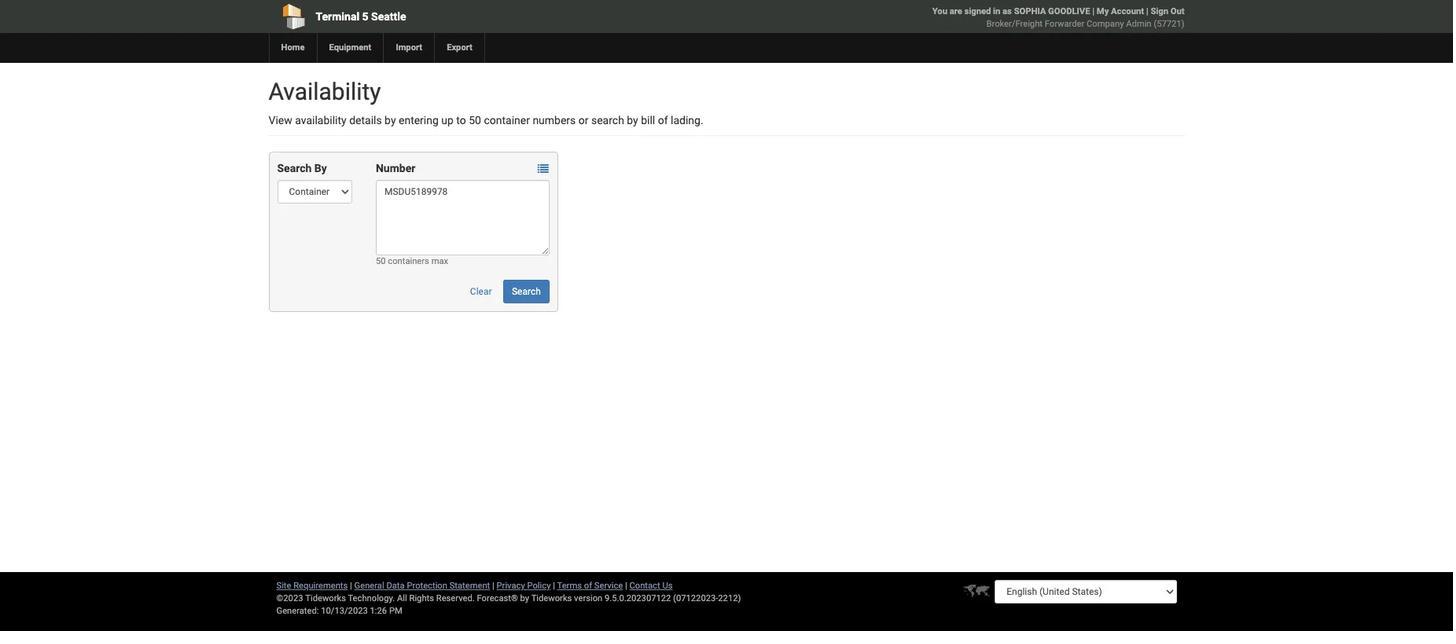 Task type: describe. For each thing, give the bounding box(es) containing it.
contact us link
[[630, 581, 673, 591]]

search for search
[[512, 286, 541, 297]]

number
[[376, 162, 415, 175]]

(57721)
[[1154, 19, 1185, 29]]

| left my
[[1092, 6, 1095, 17]]

9.5.0.202307122
[[605, 594, 671, 604]]

my
[[1097, 6, 1109, 17]]

you
[[932, 6, 948, 17]]

service
[[594, 581, 623, 591]]

clear
[[470, 286, 492, 297]]

terminal
[[316, 10, 359, 23]]

view
[[269, 114, 292, 127]]

contact
[[630, 581, 660, 591]]

statement
[[450, 581, 490, 591]]

company
[[1087, 19, 1124, 29]]

account
[[1111, 6, 1144, 17]]

version
[[574, 594, 603, 604]]

to
[[456, 114, 466, 127]]

terminal 5 seattle
[[316, 10, 406, 23]]

search
[[591, 114, 624, 127]]

data
[[386, 581, 405, 591]]

availability
[[295, 114, 347, 127]]

clear button
[[461, 280, 501, 304]]

| up the forecast®
[[492, 581, 494, 591]]

tideworks
[[531, 594, 572, 604]]

| up tideworks
[[553, 581, 555, 591]]

1:26
[[370, 606, 387, 617]]

site requirements link
[[276, 581, 348, 591]]

home
[[281, 42, 305, 53]]

Number text field
[[376, 180, 550, 256]]

forecast®
[[477, 594, 518, 604]]

forwarder
[[1045, 19, 1085, 29]]

search by
[[277, 162, 327, 175]]

signed
[[965, 6, 991, 17]]

1 horizontal spatial 50
[[469, 114, 481, 127]]

2 horizontal spatial by
[[627, 114, 638, 127]]

my account link
[[1097, 6, 1144, 17]]

broker/freight
[[987, 19, 1043, 29]]

in
[[993, 6, 1001, 17]]

10/13/2023
[[321, 606, 368, 617]]

policy
[[527, 581, 551, 591]]

details
[[349, 114, 382, 127]]

pm
[[389, 606, 402, 617]]

import link
[[383, 33, 434, 63]]

general
[[354, 581, 384, 591]]

terms of service link
[[557, 581, 623, 591]]

0 horizontal spatial 50
[[376, 256, 386, 267]]

container
[[484, 114, 530, 127]]

rights
[[409, 594, 434, 604]]

site requirements | general data protection statement | privacy policy | terms of service | contact us ©2023 tideworks technology. all rights reserved. forecast® by tideworks version 9.5.0.202307122 (07122023-2212) generated: 10/13/2023 1:26 pm
[[276, 581, 741, 617]]

you are signed in as sophia goodlive | my account | sign out broker/freight forwarder company admin (57721)
[[932, 6, 1185, 29]]

| left sign
[[1146, 6, 1149, 17]]

by inside site requirements | general data protection statement | privacy policy | terms of service | contact us ©2023 tideworks technology. all rights reserved. forecast® by tideworks version 9.5.0.202307122 (07122023-2212) generated: 10/13/2023 1:26 pm
[[520, 594, 529, 604]]



Task type: vqa. For each thing, say whether or not it's contained in the screenshot.
of inside the Site Requirements | General Data Protection Statement | Privacy Policy | Terms of Service | Contact Us ©2023 Tideworks Technology. All Rights Reserved. Forecast® by Tideworks version 9.5.0.202307122 (07122023-2212) Generated: 10/13/2023 1:26 PM
yes



Task type: locate. For each thing, give the bounding box(es) containing it.
0 horizontal spatial search
[[277, 162, 312, 175]]

protection
[[407, 581, 447, 591]]

of
[[658, 114, 668, 127], [584, 581, 592, 591]]

search for search by
[[277, 162, 312, 175]]

terms
[[557, 581, 582, 591]]

search
[[277, 162, 312, 175], [512, 286, 541, 297]]

equipment link
[[317, 33, 383, 63]]

equipment
[[329, 42, 371, 53]]

availability
[[269, 78, 381, 105]]

©2023 tideworks
[[276, 594, 346, 604]]

| left general
[[350, 581, 352, 591]]

us
[[662, 581, 673, 591]]

requirements
[[294, 581, 348, 591]]

entering
[[399, 114, 439, 127]]

50
[[469, 114, 481, 127], [376, 256, 386, 267]]

admin
[[1126, 19, 1152, 29]]

max
[[431, 256, 448, 267]]

up
[[441, 114, 454, 127]]

export link
[[434, 33, 484, 63]]

1 horizontal spatial search
[[512, 286, 541, 297]]

privacy
[[497, 581, 525, 591]]

bill
[[641, 114, 655, 127]]

all
[[397, 594, 407, 604]]

1 vertical spatial search
[[512, 286, 541, 297]]

1 horizontal spatial by
[[520, 594, 529, 604]]

seattle
[[371, 10, 406, 23]]

numbers
[[533, 114, 576, 127]]

sign
[[1151, 6, 1169, 17]]

1 vertical spatial 50
[[376, 256, 386, 267]]

reserved.
[[436, 594, 475, 604]]

1 vertical spatial of
[[584, 581, 592, 591]]

search button
[[503, 280, 550, 304]]

privacy policy link
[[497, 581, 551, 591]]

generated:
[[276, 606, 319, 617]]

0 vertical spatial search
[[277, 162, 312, 175]]

view availability details by entering up to 50 container numbers or search by bill of lading.
[[269, 114, 704, 127]]

out
[[1171, 6, 1185, 17]]

0 horizontal spatial by
[[385, 114, 396, 127]]

are
[[950, 6, 962, 17]]

50 containers max
[[376, 256, 448, 267]]

technology.
[[348, 594, 395, 604]]

0 horizontal spatial of
[[584, 581, 592, 591]]

sophia
[[1014, 6, 1046, 17]]

|
[[1092, 6, 1095, 17], [1146, 6, 1149, 17], [350, 581, 352, 591], [492, 581, 494, 591], [553, 581, 555, 591], [625, 581, 627, 591]]

general data protection statement link
[[354, 581, 490, 591]]

(07122023-
[[673, 594, 718, 604]]

| up 9.5.0.202307122
[[625, 581, 627, 591]]

search left by
[[277, 162, 312, 175]]

of up version
[[584, 581, 592, 591]]

as
[[1003, 6, 1012, 17]]

export
[[447, 42, 473, 53]]

by
[[314, 162, 327, 175]]

by
[[385, 114, 396, 127], [627, 114, 638, 127], [520, 594, 529, 604]]

by left bill
[[627, 114, 638, 127]]

containers
[[388, 256, 429, 267]]

import
[[396, 42, 422, 53]]

lading.
[[671, 114, 704, 127]]

2212)
[[718, 594, 741, 604]]

sign out link
[[1151, 6, 1185, 17]]

home link
[[269, 33, 317, 63]]

0 vertical spatial of
[[658, 114, 668, 127]]

of inside site requirements | general data protection statement | privacy policy | terms of service | contact us ©2023 tideworks technology. all rights reserved. forecast® by tideworks version 9.5.0.202307122 (07122023-2212) generated: 10/13/2023 1:26 pm
[[584, 581, 592, 591]]

of right bill
[[658, 114, 668, 127]]

by down privacy policy link
[[520, 594, 529, 604]]

search right clear button
[[512, 286, 541, 297]]

or
[[579, 114, 589, 127]]

terminal 5 seattle link
[[269, 0, 637, 33]]

site
[[276, 581, 291, 591]]

search inside button
[[512, 286, 541, 297]]

5
[[362, 10, 369, 23]]

by right details
[[385, 114, 396, 127]]

1 horizontal spatial of
[[658, 114, 668, 127]]

50 left 'containers'
[[376, 256, 386, 267]]

50 right to
[[469, 114, 481, 127]]

0 vertical spatial 50
[[469, 114, 481, 127]]

show list image
[[538, 164, 549, 175]]

goodlive
[[1048, 6, 1090, 17]]



